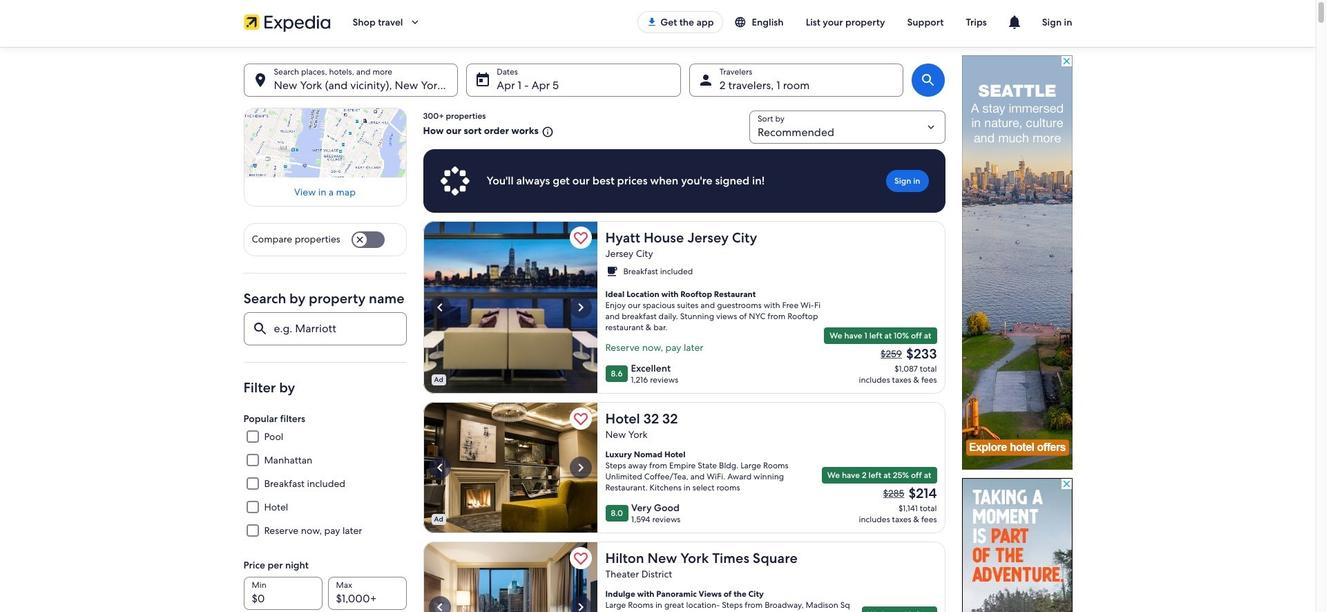 Task type: describe. For each thing, give the bounding box(es) containing it.
show next image for hotel 32 32 image
[[572, 459, 589, 476]]

bar (on property) image
[[423, 221, 597, 394]]

show next image for hilton new york times square image
[[572, 599, 589, 612]]

1 vertical spatial small image
[[539, 125, 554, 138]]

show previous image for hotel 32 32 image
[[432, 459, 448, 476]]

show previous image for hilton new york times square image
[[432, 599, 448, 612]]

lobby image
[[423, 402, 597, 533]]

show previous image for hyatt house jersey city image
[[432, 299, 448, 316]]

$0, Minimum, Price per night text field
[[244, 577, 322, 610]]

trailing image
[[409, 16, 421, 28]]

0 vertical spatial small image
[[734, 16, 752, 28]]

communication center icon image
[[1007, 14, 1023, 30]]



Task type: locate. For each thing, give the bounding box(es) containing it.
small image
[[606, 265, 618, 278]]

search image
[[921, 72, 937, 88]]

0 horizontal spatial small image
[[539, 125, 554, 138]]

1 horizontal spatial small image
[[734, 16, 752, 28]]

show next image for hyatt house jersey city image
[[572, 299, 589, 316]]

expedia logo image
[[244, 12, 331, 32]]

static map image image
[[244, 108, 407, 178]]

$1,000 and above, Maximum, Price per night text field
[[328, 577, 407, 610]]

download the app button image
[[647, 17, 658, 28]]

small image
[[734, 16, 752, 28], [539, 125, 554, 138]]

room image
[[423, 542, 597, 612]]



Task type: vqa. For each thing, say whether or not it's contained in the screenshot.
the rightmost save
no



